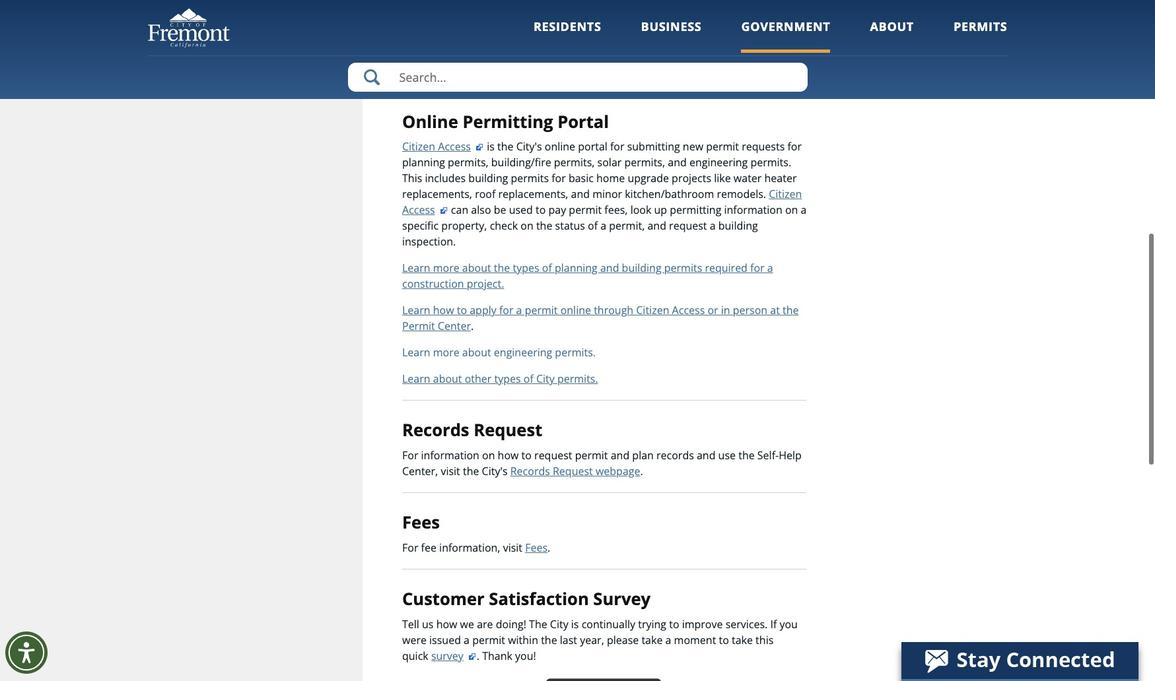 Task type: vqa. For each thing, say whether or not it's contained in the screenshot.


Task type: locate. For each thing, give the bounding box(es) containing it.
0 horizontal spatial information
[[421, 449, 480, 463]]

about link
[[870, 18, 914, 53]]

staff
[[430, 8, 452, 22]]

to inside can also be used to pay permit fees, look up permitting information on a specific property, check on the status of a permit, and request a building inspection.
[[536, 203, 546, 218]]

1 vertical spatial person
[[733, 303, 768, 318]]

take down trying
[[642, 633, 663, 648]]

1 horizontal spatial planning
[[555, 261, 598, 276]]

types down learn more about engineering permits. link in the bottom of the page
[[494, 372, 521, 387]]

2 vertical spatial how
[[436, 617, 457, 632]]

engineering up like in the right top of the page
[[690, 155, 748, 170]]

property,
[[442, 219, 487, 233]]

person inside "learn how to apply for a permit online through citizen access or in person at the permit center"
[[733, 303, 768, 318]]

1 holidays, from the left
[[489, 50, 533, 65]]

2 horizontal spatial permits,
[[625, 155, 665, 170]]

and down up
[[648, 219, 667, 233]]

2 permits, from the left
[[554, 155, 595, 170]]

planning down status
[[555, 261, 598, 276]]

or
[[708, 303, 718, 318]]

to left pay
[[536, 203, 546, 218]]

citizen for 1st citizen access link
[[402, 140, 435, 154]]

3 permits, from the left
[[625, 155, 665, 170]]

how up issued
[[436, 617, 457, 632]]

1 horizontal spatial information
[[724, 203, 783, 218]]

online
[[402, 110, 458, 133]]

2 for from the top
[[402, 541, 418, 555]]

through
[[594, 303, 634, 318]]

. left thank at the bottom left of page
[[477, 649, 480, 664]]

on
[[626, 0, 639, 6], [510, 8, 522, 22], [785, 203, 798, 218], [521, 219, 534, 233], [482, 449, 495, 463]]

is left the closed.
[[591, 50, 598, 65]]

0 horizontal spatial engineering
[[494, 346, 552, 360]]

access inside "learn how to apply for a permit online through citizen access or in person at the permit center"
[[672, 303, 705, 318]]

1 horizontal spatial building
[[622, 261, 662, 276]]

stay connected image
[[902, 643, 1138, 680]]

project.
[[467, 277, 504, 292]]

0 horizontal spatial visit
[[441, 464, 460, 479]]

about for engineering
[[462, 346, 491, 360]]

government
[[742, 18, 831, 34]]

days,
[[402, 8, 428, 22]]

request down learn about other types of city permits.
[[474, 419, 543, 442]]

is left not
[[459, 0, 467, 6]]

replacements, up the used
[[498, 187, 568, 202]]

and down basic
[[571, 187, 590, 202]]

1 more from the top
[[433, 261, 460, 276]]

1 horizontal spatial records
[[510, 464, 550, 479]]

types down check
[[513, 261, 539, 276]]

person inside the center is not open for in-person services on mondays and fridays. on these days, staff is focusing on processing online permits and assisting the public by phone and email.
[[546, 0, 581, 6]]

how down records request
[[498, 449, 519, 463]]

of down pay
[[542, 261, 552, 276]]

1 vertical spatial how
[[498, 449, 519, 463]]

2 take from the left
[[732, 633, 753, 648]]

1 vertical spatial engineering
[[494, 346, 552, 360]]

1 citizen access link from the top
[[402, 140, 484, 154]]

how
[[433, 303, 454, 318], [498, 449, 519, 463], [436, 617, 457, 632]]

to
[[536, 203, 546, 218], [457, 303, 467, 318], [522, 449, 532, 463], [669, 617, 679, 632], [719, 633, 729, 648]]

0 vertical spatial request
[[474, 419, 543, 442]]

on inside for information on how to request permit and plan records and use the self-help center, visit the city's
[[482, 449, 495, 463]]

0 horizontal spatial holidays,
[[489, 50, 533, 65]]

permits down the "building/fire"
[[511, 171, 549, 186]]

holidays, right observed at the left top
[[489, 50, 533, 65]]

2 vertical spatial permits.
[[558, 372, 598, 387]]

0 horizontal spatial permits,
[[448, 155, 489, 170]]

1 vertical spatial building
[[719, 219, 758, 233]]

visit
[[724, 50, 744, 65], [441, 464, 460, 479], [503, 541, 523, 555]]

us
[[422, 617, 434, 632]]

survey link
[[431, 649, 477, 664]]

request for records request webpage .
[[553, 464, 593, 479]]

engineering
[[690, 155, 748, 170], [494, 346, 552, 360]]

1 citizen access from the top
[[402, 140, 471, 154]]

last
[[560, 633, 577, 648]]

a
[[801, 203, 807, 218], [601, 219, 607, 233], [710, 219, 716, 233], [767, 261, 773, 276], [516, 303, 522, 318], [464, 633, 470, 648], [666, 633, 671, 648]]

is inside tell us how we are doing! the city is continually trying to improve services. if you were issued a permit within the last year, please take a moment to take this quick
[[571, 617, 579, 632]]

1 vertical spatial citizen
[[769, 187, 802, 202]]

fees,
[[605, 203, 628, 218]]

0 horizontal spatial the
[[402, 0, 421, 6]]

planning inside learn more about the types of planning and building permits required for a construction project.
[[555, 261, 598, 276]]

of right status
[[588, 219, 598, 233]]

the inside "learn how to apply for a permit online through citizen access or in person at the permit center"
[[783, 303, 799, 318]]

2 horizontal spatial visit
[[724, 50, 744, 65]]

. inside fees for fee information, visit fees .
[[548, 541, 550, 555]]

learn inside learn more about the types of planning and building permits required for a construction project.
[[402, 261, 430, 276]]

of inside can also be used to pay permit fees, look up permitting information on a specific property, check on the status of a permit, and request a building inspection.
[[588, 219, 598, 233]]

1 vertical spatial records
[[510, 464, 550, 479]]

survey
[[431, 649, 464, 664]]

learn for learn about other types of city permits.
[[402, 372, 430, 387]]

the center is not open for in-person services on mondays and fridays. on these days, staff is focusing on processing online permits and assisting the public by phone and email.
[[402, 0, 796, 38]]

0 horizontal spatial replacements,
[[402, 187, 472, 202]]

center inside "learn how to apply for a permit online through citizen access or in person at the permit center"
[[438, 319, 471, 334]]

person
[[546, 0, 581, 6], [733, 303, 768, 318]]

1 vertical spatial about
[[462, 346, 491, 360]]

access
[[438, 140, 471, 154], [402, 203, 435, 218], [672, 303, 705, 318]]

permit for look
[[569, 203, 602, 218]]

0 vertical spatial of
[[588, 219, 598, 233]]

0 horizontal spatial city's
[[482, 464, 508, 479]]

the up days,
[[402, 0, 421, 6]]

learn more about engineering permits.
[[402, 346, 596, 360]]

online inside the center is not open for in-person services on mondays and fridays. on these days, staff is focusing on processing online permits and assisting the public by phone and email.
[[581, 8, 612, 22]]

fees up satisfaction
[[525, 541, 548, 555]]

to left apply
[[457, 303, 467, 318]]

calendar down 'closed'
[[860, 19, 904, 33]]

business link
[[641, 18, 702, 53]]

visit down public
[[724, 50, 744, 65]]

learn inside "learn how to apply for a permit online through citizen access or in person at the permit center"
[[402, 303, 430, 318]]

0 vertical spatial city's
[[516, 140, 542, 154]]

calendar down on
[[402, 66, 447, 80]]

city down 'closed'
[[839, 19, 857, 33]]

information down remodels.
[[724, 203, 783, 218]]

these
[[769, 0, 796, 6]]

1 horizontal spatial city's
[[516, 140, 542, 154]]

about for the
[[462, 261, 491, 276]]

public
[[741, 8, 770, 22]]

permit down are
[[472, 633, 505, 648]]

1 for from the top
[[402, 449, 418, 463]]

online inside "learn how to apply for a permit online through citizen access or in person at the permit center"
[[561, 303, 591, 318]]

permit up records request webpage .
[[575, 449, 608, 463]]

access up includes
[[438, 140, 471, 154]]

0 vertical spatial citizen
[[402, 140, 435, 154]]

observed
[[441, 50, 487, 65]]

permit
[[706, 140, 739, 154], [569, 203, 602, 218], [525, 303, 558, 318], [575, 449, 608, 463], [472, 633, 505, 648]]

about
[[462, 261, 491, 276], [462, 346, 491, 360], [433, 372, 462, 387]]

0 vertical spatial access
[[438, 140, 471, 154]]

2 vertical spatial permits
[[664, 261, 702, 276]]

0 horizontal spatial planning
[[402, 155, 445, 170]]

1 replacements, from the left
[[402, 187, 472, 202]]

solar
[[598, 155, 622, 170]]

the up the "building/fire"
[[497, 140, 514, 154]]

person up processing
[[546, 0, 581, 6]]

to right trying
[[669, 617, 679, 632]]

survey
[[593, 588, 651, 611]]

1 vertical spatial for
[[402, 541, 418, 555]]

1 learn from the top
[[402, 261, 430, 276]]

0 horizontal spatial city calendar link
[[402, 50, 784, 80]]

and inside can also be used to pay permit fees, look up permitting information on a specific property, check on the status of a permit, and request a building inspection.
[[648, 219, 667, 233]]

.
[[471, 319, 474, 334], [640, 464, 643, 479], [548, 541, 550, 555], [477, 649, 480, 664]]

person right in
[[733, 303, 768, 318]]

a inside "learn how to apply for a permit online through citizen access or in person at the permit center"
[[516, 303, 522, 318]]

for up center,
[[402, 449, 418, 463]]

is up last
[[571, 617, 579, 632]]

0 vertical spatial permits
[[614, 8, 652, 22]]

center down residents
[[555, 50, 588, 65]]

0 vertical spatial center
[[423, 0, 456, 6]]

a inside learn more about the types of planning and building permits required for a construction project.
[[767, 261, 773, 276]]

0 horizontal spatial of
[[524, 372, 534, 387]]

the up within on the bottom left of the page
[[529, 617, 547, 632]]

for left in-
[[517, 0, 531, 6]]

planning
[[402, 155, 445, 170], [555, 261, 598, 276]]

and up through
[[600, 261, 619, 276]]

citizen access link down home
[[402, 187, 802, 218]]

on
[[402, 50, 417, 65]]

1 vertical spatial more
[[433, 346, 460, 360]]

city down learn more about engineering permits.
[[536, 372, 555, 387]]

citizen down online
[[402, 140, 435, 154]]

kitchen/bathroom
[[625, 187, 714, 202]]

2 horizontal spatial of
[[588, 219, 598, 233]]

building inside is the city's online portal for submitting new permit requests for planning permits, building/fire permits, solar permits, and engineering permits. this includes building permits for basic home upgrade projects like water heater replacements, roof replacements, and minor kitchen/bathroom remodels.
[[469, 171, 508, 186]]

1 horizontal spatial calendar
[[860, 19, 904, 33]]

replacements, down includes
[[402, 187, 472, 202]]

city inside tell us how we are doing! the city is continually trying to improve services. if you were issued a permit within the last year, please take a moment to take this quick
[[550, 617, 569, 632]]

doing!
[[496, 617, 526, 632]]

0 horizontal spatial take
[[642, 633, 663, 648]]

permit up status
[[569, 203, 602, 218]]

1 vertical spatial the
[[529, 617, 547, 632]]

open
[[489, 0, 514, 6]]

calendar inside closed city calendar
[[860, 19, 904, 33]]

0 vertical spatial building
[[469, 171, 508, 186]]

1 vertical spatial permits
[[511, 171, 549, 186]]

1 horizontal spatial replacements,
[[498, 187, 568, 202]]

citizen for first citizen access link from the bottom of the page
[[769, 187, 802, 202]]

0 vertical spatial how
[[433, 303, 454, 318]]

online left portal on the right of page
[[545, 140, 575, 154]]

records request webpage link
[[510, 464, 640, 479]]

1 horizontal spatial citizen
[[636, 303, 669, 318]]

0 vertical spatial about
[[462, 261, 491, 276]]

3 learn from the top
[[402, 346, 430, 360]]

city down government
[[765, 50, 784, 65]]

for right required
[[750, 261, 765, 276]]

1 vertical spatial calendar
[[402, 66, 447, 80]]

0 horizontal spatial building
[[469, 171, 508, 186]]

for left fee
[[402, 541, 418, 555]]

about up project.
[[462, 261, 491, 276]]

more inside learn more about the types of planning and building permits required for a construction project.
[[433, 261, 460, 276]]

customer
[[402, 588, 485, 611]]

the inside is the city's online portal for submitting new permit requests for planning permits, building/fire permits, solar permits, and engineering permits. this includes building permits for basic home upgrade projects like water heater replacements, roof replacements, and minor kitchen/bathroom remodels.
[[497, 140, 514, 154]]

2 horizontal spatial access
[[672, 303, 705, 318]]

permits, up basic
[[554, 155, 595, 170]]

permits inside is the city's online portal for submitting new permit requests for planning permits, building/fire permits, solar permits, and engineering permits. this includes building permits for basic home upgrade projects like water heater replacements, roof replacements, and minor kitchen/bathroom remodels.
[[511, 171, 549, 186]]

building up the roof
[[469, 171, 508, 186]]

is down online permitting portal
[[487, 140, 495, 154]]

0 vertical spatial online
[[581, 8, 612, 22]]

citizen access
[[402, 140, 471, 154], [402, 187, 802, 218]]

learn for learn more about the types of planning and building permits required for a construction project.
[[402, 261, 430, 276]]

1 horizontal spatial permits,
[[554, 155, 595, 170]]

1 vertical spatial request
[[553, 464, 593, 479]]

citizen access link down online
[[402, 140, 484, 154]]

visit right center,
[[441, 464, 460, 479]]

0 vertical spatial types
[[513, 261, 539, 276]]

used
[[509, 203, 533, 218]]

permit inside can also be used to pay permit fees, look up permitting information on a specific property, check on the status of a permit, and request a building inspection.
[[569, 203, 602, 218]]

2 vertical spatial access
[[672, 303, 705, 318]]

more up the construction at the top
[[433, 261, 460, 276]]

2 vertical spatial online
[[561, 303, 591, 318]]

roof
[[475, 187, 496, 202]]

1 vertical spatial online
[[545, 140, 575, 154]]

request up records request webpage "link"
[[534, 449, 572, 463]]

1 vertical spatial city's
[[482, 464, 508, 479]]

on down the used
[[521, 219, 534, 233]]

learn more about the types of planning and building permits required for a construction project.
[[402, 261, 773, 292]]

2 vertical spatial center
[[438, 319, 471, 334]]

the left last
[[541, 633, 557, 648]]

0 horizontal spatial records
[[402, 419, 469, 442]]

includes
[[425, 171, 466, 186]]

1 horizontal spatial holidays,
[[678, 50, 721, 65]]

city
[[839, 19, 857, 33], [420, 50, 438, 65], [765, 50, 784, 65], [536, 372, 555, 387], [550, 617, 569, 632]]

apply
[[470, 303, 497, 318]]

0 vertical spatial engineering
[[690, 155, 748, 170]]

permit down learn more about the types of planning and building permits required for a construction project. link
[[525, 303, 558, 318]]

city's down records request
[[482, 464, 508, 479]]

citizen access link
[[402, 140, 484, 154], [402, 187, 802, 218]]

learn about other types of city permits.
[[402, 372, 598, 387]]

fees up fee
[[402, 511, 440, 534]]

0 vertical spatial the
[[402, 0, 421, 6]]

fees
[[402, 511, 440, 534], [525, 541, 548, 555]]

2 vertical spatial building
[[622, 261, 662, 276]]

1 vertical spatial citizen access link
[[402, 187, 802, 218]]

information inside can also be used to pay permit fees, look up permitting information on a specific property, check on the status of a permit, and request a building inspection.
[[724, 203, 783, 218]]

city inside closed city calendar
[[839, 19, 857, 33]]

0 vertical spatial records
[[402, 419, 469, 442]]

1 horizontal spatial request
[[553, 464, 593, 479]]

permits link
[[954, 18, 1008, 53]]

and
[[689, 0, 708, 6], [655, 8, 674, 22], [437, 24, 456, 38], [668, 155, 687, 170], [571, 187, 590, 202], [648, 219, 667, 233], [600, 261, 619, 276], [611, 449, 630, 463], [697, 449, 716, 463]]

request down permitting
[[669, 219, 707, 233]]

permits,
[[448, 155, 489, 170], [554, 155, 595, 170], [625, 155, 665, 170]]

citizen right through
[[636, 303, 669, 318]]

building down remodels.
[[719, 219, 758, 233]]

1 horizontal spatial permits
[[614, 8, 652, 22]]

learn more about engineering permits. link
[[402, 346, 596, 360]]

permit
[[402, 319, 435, 334]]

Search text field
[[348, 63, 808, 92]]

take down the services. at the right bottom of page
[[732, 633, 753, 648]]

learn about other types of city permits. link
[[402, 372, 598, 387]]

0 vertical spatial request
[[669, 219, 707, 233]]

about up the other
[[462, 346, 491, 360]]

how down the construction at the top
[[433, 303, 454, 318]]

citizen inside the citizen access
[[769, 187, 802, 202]]

0 vertical spatial for
[[402, 449, 418, 463]]

1 vertical spatial permits.
[[555, 346, 596, 360]]

about inside learn more about the types of planning and building permits required for a construction project.
[[462, 261, 491, 276]]

1 vertical spatial citizen access
[[402, 187, 802, 218]]

center inside the center is not open for in-person services on mondays and fridays. on these days, staff is focusing on processing online permits and assisting the public by phone and email.
[[423, 0, 456, 6]]

1 vertical spatial of
[[542, 261, 552, 276]]

0 vertical spatial city calendar link
[[839, 19, 904, 33]]

request inside for information on how to request permit and plan records and use the self-help center, visit the city's
[[534, 449, 572, 463]]

calendar
[[860, 19, 904, 33], [402, 66, 447, 80]]

2 learn from the top
[[402, 303, 430, 318]]

0 vertical spatial calendar
[[860, 19, 904, 33]]

2 horizontal spatial permits
[[664, 261, 702, 276]]

holidays, right view
[[678, 50, 721, 65]]

information inside for information on how to request permit and plan records and use the self-help center, visit the city's
[[421, 449, 480, 463]]

2 vertical spatial citizen
[[636, 303, 669, 318]]

planning up this
[[402, 155, 445, 170]]

calendar inside city calendar
[[402, 66, 447, 80]]

closed city calendar
[[839, 3, 904, 33]]

the
[[402, 0, 421, 6], [529, 617, 547, 632]]

portal
[[578, 140, 608, 154]]

0 horizontal spatial request
[[534, 449, 572, 463]]

fees link
[[525, 541, 548, 555]]

0 vertical spatial person
[[546, 0, 581, 6]]

city up last
[[550, 617, 569, 632]]

1 horizontal spatial fees
[[525, 541, 548, 555]]

1 take from the left
[[642, 633, 663, 648]]

1 horizontal spatial of
[[542, 261, 552, 276]]

on city observed holidays, the center is closed. to view holidays, visit the
[[402, 50, 765, 65]]

information
[[724, 203, 783, 218], [421, 449, 480, 463]]

access left or
[[672, 303, 705, 318]]

0 vertical spatial citizen access
[[402, 140, 471, 154]]

information,
[[439, 541, 500, 555]]

to down improve
[[719, 633, 729, 648]]

citizen access down home
[[402, 187, 802, 218]]

citizen down heater in the top right of the page
[[769, 187, 802, 202]]

satisfaction
[[489, 588, 589, 611]]

permits
[[614, 8, 652, 22], [511, 171, 549, 186], [664, 261, 702, 276]]

processing
[[525, 8, 578, 22]]

building inside learn more about the types of planning and building permits required for a construction project.
[[622, 261, 662, 276]]

the inside learn more about the types of planning and building permits required for a construction project.
[[494, 261, 510, 276]]

city calendar link for closed
[[839, 19, 904, 33]]

of down learn more about engineering permits. link in the bottom of the page
[[524, 372, 534, 387]]

for right apply
[[499, 303, 514, 318]]

the right at
[[783, 303, 799, 318]]

about left the other
[[433, 372, 462, 387]]

of inside learn more about the types of planning and building permits required for a construction project.
[[542, 261, 552, 276]]

for up solar
[[610, 140, 625, 154]]

residents link
[[534, 18, 602, 53]]

0 vertical spatial fees
[[402, 511, 440, 534]]

1 horizontal spatial take
[[732, 633, 753, 648]]

0 horizontal spatial calendar
[[402, 66, 447, 80]]

were
[[402, 633, 427, 648]]

types inside learn more about the types of planning and building permits required for a construction project.
[[513, 261, 539, 276]]

portal
[[558, 110, 609, 133]]

2 more from the top
[[433, 346, 460, 360]]

permit inside "learn how to apply for a permit online through citizen access or in person at the permit center"
[[525, 303, 558, 318]]

city calendar link
[[839, 19, 904, 33], [402, 50, 784, 80]]

. up satisfaction
[[548, 541, 550, 555]]

records for records request
[[402, 419, 469, 442]]

0 vertical spatial more
[[433, 261, 460, 276]]

check
[[490, 219, 518, 233]]

how inside "learn how to apply for a permit online through citizen access or in person at the permit center"
[[433, 303, 454, 318]]

business
[[641, 18, 702, 34]]

0 vertical spatial information
[[724, 203, 783, 218]]

2 vertical spatial visit
[[503, 541, 523, 555]]

2 horizontal spatial building
[[719, 219, 758, 233]]

0 vertical spatial planning
[[402, 155, 445, 170]]

1 horizontal spatial the
[[529, 617, 547, 632]]

permits left required
[[664, 261, 702, 276]]

online down services
[[581, 8, 612, 22]]

1 vertical spatial request
[[534, 449, 572, 463]]

permit inside for information on how to request permit and plan records and use the self-help center, visit the city's
[[575, 449, 608, 463]]

4 learn from the top
[[402, 372, 430, 387]]

1 horizontal spatial person
[[733, 303, 768, 318]]

phone
[[402, 24, 434, 38]]

online survey image
[[530, 675, 679, 682]]

city's
[[516, 140, 542, 154], [482, 464, 508, 479]]

online down learn more about the types of planning and building permits required for a construction project. link
[[561, 303, 591, 318]]

. down apply
[[471, 319, 474, 334]]

the down pay
[[536, 219, 553, 233]]

1 vertical spatial city calendar link
[[402, 50, 784, 80]]

visit left fees "link"
[[503, 541, 523, 555]]

0 horizontal spatial access
[[402, 203, 435, 218]]

building down permit,
[[622, 261, 662, 276]]

and inside learn more about the types of planning and building permits required for a construction project.
[[600, 261, 619, 276]]



Task type: describe. For each thing, give the bounding box(es) containing it.
assisting
[[677, 8, 719, 22]]

the down public
[[746, 50, 762, 65]]

for inside learn more about the types of planning and building permits required for a construction project.
[[750, 261, 765, 276]]

city calendar link for on city observed holidays, the center is closed. to view holidays, visit the
[[402, 50, 784, 80]]

customer satisfaction survey
[[402, 588, 651, 611]]

closed
[[839, 3, 872, 17]]

webpage
[[596, 464, 640, 479]]

learn for learn more about engineering permits.
[[402, 346, 430, 360]]

help
[[779, 449, 802, 463]]

specific
[[402, 219, 439, 233]]

the inside the center is not open for in-person services on mondays and fridays. on these days, staff is focusing on processing online permits and assisting the public by phone and email.
[[402, 0, 421, 6]]

visit inside for information on how to request permit and plan records and use the self-help center, visit the city's
[[441, 464, 460, 479]]

building inside can also be used to pay permit fees, look up permitting information on a specific property, check on the status of a permit, and request a building inspection.
[[719, 219, 758, 233]]

also
[[471, 203, 491, 218]]

learn more about the types of planning and building permits required for a construction project. link
[[402, 261, 773, 292]]

the inside tell us how we are doing! the city is continually trying to improve services. if you were issued a permit within the last year, please take a moment to take this quick
[[529, 617, 547, 632]]

inspection.
[[402, 235, 456, 249]]

plan
[[632, 449, 654, 463]]

permit inside tell us how we are doing! the city is continually trying to improve services. if you were issued a permit within the last year, please take a moment to take this quick
[[472, 633, 505, 648]]

pay
[[549, 203, 566, 218]]

1 vertical spatial types
[[494, 372, 521, 387]]

permitting
[[670, 203, 722, 218]]

permit for plan
[[575, 449, 608, 463]]

for inside fees for fee information, visit fees .
[[402, 541, 418, 555]]

on down heater in the top right of the page
[[785, 203, 798, 218]]

records request webpage .
[[510, 464, 643, 479]]

engineering inside is the city's online portal for submitting new permit requests for planning permits, building/fire permits, solar permits, and engineering permits. this includes building permits for basic home upgrade projects like water heater replacements, roof replacements, and minor kitchen/bathroom remodels.
[[690, 155, 748, 170]]

year,
[[580, 633, 604, 648]]

permits inside learn more about the types of planning and building permits required for a construction project.
[[664, 261, 702, 276]]

this
[[402, 171, 422, 186]]

permit inside is the city's online portal for submitting new permit requests for planning permits, building/fire permits, solar permits, and engineering permits. this includes building permits for basic home upgrade projects like water heater replacements, roof replacements, and minor kitchen/bathroom remodels.
[[706, 140, 739, 154]]

request inside can also be used to pay permit fees, look up permitting information on a specific property, check on the status of a permit, and request a building inspection.
[[669, 219, 707, 233]]

basic
[[569, 171, 594, 186]]

2 vertical spatial about
[[433, 372, 462, 387]]

city's inside is the city's online portal for submitting new permit requests for planning permits, building/fire permits, solar permits, and engineering permits. this includes building permits for basic home upgrade projects like water heater replacements, roof replacements, and minor kitchen/bathroom remodels.
[[516, 140, 542, 154]]

if
[[771, 617, 777, 632]]

records for records request webpage .
[[510, 464, 550, 479]]

for left basic
[[552, 171, 566, 186]]

2 holidays, from the left
[[678, 50, 721, 65]]

city's inside for information on how to request permit and plan records and use the self-help center, visit the city's
[[482, 464, 508, 479]]

and down staff
[[437, 24, 456, 38]]

2 citizen access link from the top
[[402, 187, 802, 218]]

new
[[683, 140, 704, 154]]

online permitting portal
[[402, 110, 609, 133]]

can also be used to pay permit fees, look up permitting information on a specific property, check on the status of a permit, and request a building inspection.
[[402, 203, 807, 249]]

water
[[734, 171, 762, 186]]

the down residents
[[536, 50, 552, 65]]

to inside for information on how to request permit and plan records and use the self-help center, visit the city's
[[522, 449, 532, 463]]

view
[[653, 50, 675, 65]]

the inside can also be used to pay permit fees, look up permitting information on a specific property, check on the status of a permit, and request a building inspection.
[[536, 219, 553, 233]]

trying
[[638, 617, 667, 632]]

tell us how we are doing! the city is continually trying to improve services. if you were issued a permit within the last year, please take a moment to take this quick
[[402, 617, 798, 664]]

moment
[[674, 633, 716, 648]]

and up webpage
[[611, 449, 630, 463]]

and up projects
[[668, 155, 687, 170]]

at
[[770, 303, 780, 318]]

how inside tell us how we are doing! the city is continually trying to improve services. if you were issued a permit within the last year, please take a moment to take this quick
[[436, 617, 457, 632]]

1 permits, from the left
[[448, 155, 489, 170]]

permit for through
[[525, 303, 558, 318]]

please
[[607, 633, 639, 648]]

continually
[[582, 617, 636, 632]]

2 citizen access from the top
[[402, 187, 802, 218]]

up
[[654, 203, 667, 218]]

permits. inside is the city's online portal for submitting new permit requests for planning permits, building/fire permits, solar permits, and engineering permits. this includes building permits for basic home upgrade projects like water heater replacements, roof replacements, and minor kitchen/bathroom remodels.
[[751, 155, 791, 170]]

closed.
[[601, 50, 635, 65]]

for information on how to request permit and plan records and use the self-help center, visit the city's
[[402, 449, 802, 479]]

. thank you!
[[477, 649, 536, 664]]

is right staff
[[455, 8, 463, 22]]

for right requests at the right
[[788, 140, 802, 154]]

heater
[[765, 171, 797, 186]]

about
[[870, 18, 914, 34]]

within
[[508, 633, 538, 648]]

citizen inside "learn how to apply for a permit online through citizen access or in person at the permit center"
[[636, 303, 669, 318]]

1 vertical spatial center
[[555, 50, 588, 65]]

we
[[460, 617, 474, 632]]

and down mondays
[[655, 8, 674, 22]]

improve
[[682, 617, 723, 632]]

online inside is the city's online portal for submitting new permit requests for planning permits, building/fire permits, solar permits, and engineering permits. this includes building permits for basic home upgrade projects like water heater replacements, roof replacements, and minor kitchen/bathroom remodels.
[[545, 140, 575, 154]]

quick
[[402, 649, 429, 664]]

you!
[[515, 649, 536, 664]]

building/fire
[[491, 155, 551, 170]]

permit,
[[609, 219, 645, 233]]

remodels.
[[717, 187, 766, 202]]

issued
[[429, 633, 461, 648]]

0 vertical spatial visit
[[724, 50, 744, 65]]

and left use
[[697, 449, 716, 463]]

like
[[714, 171, 731, 186]]

mondays
[[641, 0, 686, 6]]

look
[[631, 203, 652, 218]]

self-
[[758, 449, 779, 463]]

construction
[[402, 277, 464, 292]]

city inside city calendar
[[765, 50, 784, 65]]

learn how to apply for a permit online through citizen access or in person at the permit center
[[402, 303, 799, 334]]

for inside the center is not open for in-person services on mondays and fridays. on these days, staff is focusing on processing online permits and assisting the public by phone and email.
[[517, 0, 531, 6]]

city calendar
[[402, 50, 784, 80]]

more for learn more about engineering permits.
[[433, 346, 460, 360]]

on down open
[[510, 8, 522, 22]]

2 replacements, from the left
[[498, 187, 568, 202]]

the right use
[[739, 449, 755, 463]]

learn how to apply for a permit online through citizen access or in person at the permit center link
[[402, 303, 799, 334]]

and up assisting
[[689, 0, 708, 6]]

permits inside the center is not open for in-person services on mondays and fridays. on these days, staff is focusing on processing online permits and assisting the public by phone and email.
[[614, 8, 652, 22]]

more for learn more about the types of planning and building permits required for a construction project.
[[433, 261, 460, 276]]

required
[[705, 261, 748, 276]]

on right services
[[626, 0, 639, 6]]

permitting
[[463, 110, 553, 133]]

is the city's online portal for submitting new permit requests for planning permits, building/fire permits, solar permits, and engineering permits. this includes building permits for basic home upgrade projects like water heater replacements, roof replacements, and minor kitchen/bathroom remodels.
[[402, 140, 802, 202]]

planning inside is the city's online portal for submitting new permit requests for planning permits, building/fire permits, solar permits, and engineering permits. this includes building permits for basic home upgrade projects like water heater replacements, roof replacements, and minor kitchen/bathroom remodels.
[[402, 155, 445, 170]]

be
[[494, 203, 506, 218]]

the inside the center is not open for in-person services on mondays and fridays. on these days, staff is focusing on processing online permits and assisting the public by phone and email.
[[722, 8, 738, 22]]

records request
[[402, 419, 543, 442]]

minor
[[593, 187, 622, 202]]

. down plan
[[640, 464, 643, 479]]

for inside for information on how to request permit and plan records and use the self-help center, visit the city's
[[402, 449, 418, 463]]

status
[[555, 219, 585, 233]]

request for records request
[[474, 419, 543, 442]]

use
[[718, 449, 736, 463]]

the inside tell us how we are doing! the city is continually trying to improve services. if you were issued a permit within the last year, please take a moment to take this quick
[[541, 633, 557, 648]]

other
[[465, 372, 492, 387]]

1 vertical spatial fees
[[525, 541, 548, 555]]

not
[[470, 0, 486, 6]]

visit inside fees for fee information, visit fees .
[[503, 541, 523, 555]]

how inside for information on how to request permit and plan records and use the self-help center, visit the city's
[[498, 449, 519, 463]]

the down records request
[[463, 464, 479, 479]]

can
[[451, 203, 469, 218]]

is inside is the city's online portal for submitting new permit requests for planning permits, building/fire permits, solar permits, and engineering permits. this includes building permits for basic home upgrade projects like water heater replacements, roof replacements, and minor kitchen/bathroom remodels.
[[487, 140, 495, 154]]

thank
[[482, 649, 513, 664]]

residents
[[534, 18, 602, 34]]

by
[[773, 8, 785, 22]]

fridays. on
[[711, 0, 766, 6]]

to inside "learn how to apply for a permit online through citizen access or in person at the permit center"
[[457, 303, 467, 318]]

1 vertical spatial access
[[402, 203, 435, 218]]

city right on
[[420, 50, 438, 65]]

you
[[780, 617, 798, 632]]

learn for learn how to apply for a permit online through citizen access or in person at the permit center
[[402, 303, 430, 318]]

center,
[[402, 464, 438, 479]]

focusing
[[465, 8, 507, 22]]

0 horizontal spatial fees
[[402, 511, 440, 534]]

for inside "learn how to apply for a permit online through citizen access or in person at the permit center"
[[499, 303, 514, 318]]



